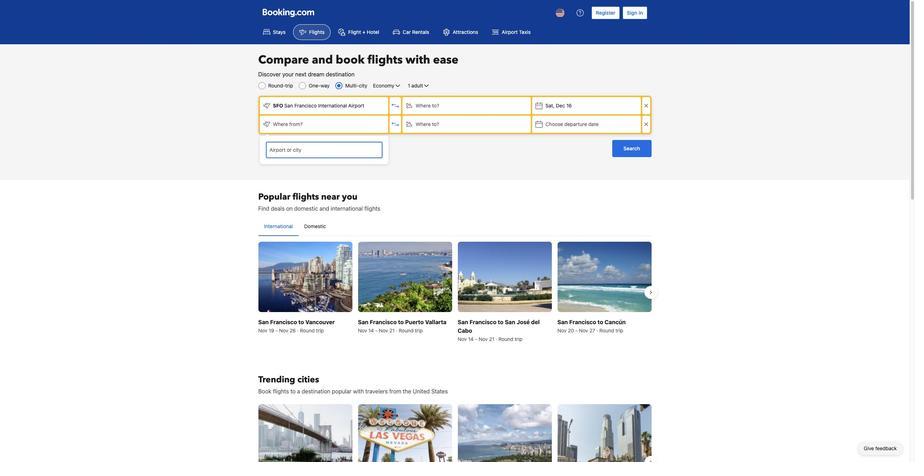 Task type: vqa. For each thing, say whether or not it's contained in the screenshot.
Round-
yes



Task type: locate. For each thing, give the bounding box(es) containing it.
where inside popup button
[[416, 121, 431, 127]]

where to? button
[[403, 97, 531, 114]]

to inside the san francisco to cancún nov 20 - nov 27 · round trip
[[598, 320, 604, 326]]

flight + hotel
[[348, 29, 379, 35]]

give feedback button
[[859, 443, 903, 456]]

car rentals link
[[387, 24, 436, 40]]

to left josé
[[498, 320, 504, 326]]

to down trending
[[291, 389, 296, 395]]

2 to? from the top
[[432, 121, 440, 127]]

san
[[285, 103, 293, 109], [258, 320, 269, 326], [358, 320, 369, 326], [458, 320, 469, 326], [505, 320, 516, 326], [558, 320, 568, 326]]

from?
[[290, 121, 303, 127]]

to
[[299, 320, 304, 326], [398, 320, 404, 326], [498, 320, 504, 326], [598, 320, 604, 326], [291, 389, 296, 395]]

with up 'adult'
[[406, 52, 431, 68]]

vallarta
[[425, 320, 447, 326]]

one-
[[309, 83, 321, 89]]

·
[[297, 328, 299, 334], [396, 328, 398, 334], [597, 328, 598, 334], [496, 337, 498, 343]]

add a flight button
[[258, 140, 297, 157]]

where for choose departure date
[[416, 121, 431, 127]]

josé
[[517, 320, 530, 326]]

where inside dropdown button
[[273, 121, 288, 127]]

1 vertical spatial where to?
[[416, 121, 440, 127]]

0 horizontal spatial international
[[264, 224, 293, 230]]

to left cancún
[[598, 320, 604, 326]]

book
[[258, 389, 272, 395]]

round
[[300, 328, 315, 334], [399, 328, 414, 334], [600, 328, 615, 334], [499, 337, 514, 343]]

where to? inside dropdown button
[[416, 103, 440, 109]]

san francisco to san josé del cabo image
[[458, 242, 552, 313]]

flights inside 'compare and book flights with ease discover your next dream destination'
[[368, 52, 403, 68]]

1 horizontal spatial a
[[297, 389, 300, 395]]

1 vertical spatial and
[[320, 206, 329, 212]]

to? for sat, dec 16
[[432, 103, 440, 109]]

21
[[390, 328, 395, 334], [489, 337, 495, 343]]

0 horizontal spatial 21
[[390, 328, 395, 334]]

trip down puerto
[[415, 328, 423, 334]]

francisco for san francisco to puerto vallarta
[[370, 320, 397, 326]]

1 to? from the top
[[432, 103, 440, 109]]

destination down cities on the bottom
[[302, 389, 331, 395]]

0 vertical spatial 21
[[390, 328, 395, 334]]

0 horizontal spatial a
[[275, 146, 278, 152]]

16
[[567, 103, 572, 109]]

and down near
[[320, 206, 329, 212]]

where
[[416, 103, 431, 109], [273, 121, 288, 127], [416, 121, 431, 127]]

add
[[263, 146, 273, 152]]

0 vertical spatial region
[[253, 239, 658, 346]]

· inside san francisco to san josé del cabo nov 14 - nov 21 · round trip
[[496, 337, 498, 343]]

to? inside dropdown button
[[432, 103, 440, 109]]

register
[[596, 10, 616, 16]]

where to?
[[416, 103, 440, 109], [416, 121, 440, 127]]

francisco for san francisco to san josé del cabo
[[470, 320, 497, 326]]

1 vertical spatial destination
[[302, 389, 331, 395]]

trip inside san francisco to vancouver nov 19 - nov 26 · round trip
[[316, 328, 324, 334]]

francisco for san francisco to cancún
[[570, 320, 597, 326]]

0 vertical spatial a
[[275, 146, 278, 152]]

1 region from the top
[[253, 239, 658, 346]]

to inside san francisco to vancouver nov 19 - nov 26 · round trip
[[299, 320, 304, 326]]

and up dream
[[312, 52, 333, 68]]

airport taxis link
[[486, 24, 537, 40]]

27
[[590, 328, 596, 334]]

where to? for choose departure date
[[416, 121, 440, 127]]

1
[[408, 83, 410, 89]]

sign in
[[627, 10, 643, 16]]

0 vertical spatial and
[[312, 52, 333, 68]]

francisco up 27
[[570, 320, 597, 326]]

0 horizontal spatial 14
[[369, 328, 374, 334]]

francisco inside san francisco to san josé del cabo nov 14 - nov 21 · round trip
[[470, 320, 497, 326]]

san inside the san francisco to cancún nov 20 - nov 27 · round trip
[[558, 320, 568, 326]]

domestic
[[294, 206, 318, 212]]

a down cities on the bottom
[[297, 389, 300, 395]]

0 vertical spatial where to?
[[416, 103, 440, 109]]

san francisco to puerto vallarta image
[[358, 242, 452, 313]]

francisco
[[295, 103, 317, 109], [270, 320, 297, 326], [370, 320, 397, 326], [470, 320, 497, 326], [570, 320, 597, 326]]

international down the deals
[[264, 224, 293, 230]]

19
[[269, 328, 274, 334]]

san for san francisco to puerto vallarta
[[358, 320, 369, 326]]

car
[[403, 29, 411, 35]]

where from? button
[[260, 116, 388, 133]]

round inside san francisco to san josé del cabo nov 14 - nov 21 · round trip
[[499, 337, 514, 343]]

1 vertical spatial region
[[253, 402, 658, 463]]

attractions
[[453, 29, 478, 35]]

san francisco to cancún image
[[558, 242, 652, 313]]

-
[[276, 328, 278, 334], [376, 328, 378, 334], [576, 328, 578, 334], [475, 337, 478, 343]]

0 vertical spatial 14
[[369, 328, 374, 334]]

choose
[[546, 121, 564, 127]]

with right popular
[[353, 389, 364, 395]]

0 horizontal spatial airport
[[349, 103, 364, 109]]

francisco inside the san francisco to cancún nov 20 - nov 27 · round trip
[[570, 320, 597, 326]]

trip inside the san francisco to cancún nov 20 - nov 27 · round trip
[[616, 328, 624, 334]]

flights up economy
[[368, 52, 403, 68]]

airport left taxis
[[502, 29, 518, 35]]

trip down josé
[[515, 337, 523, 343]]

on
[[286, 206, 293, 212]]

multi-city
[[346, 83, 368, 89]]

1 where to? from the top
[[416, 103, 440, 109]]

flights right international
[[365, 206, 381, 212]]

san francisco to vancouver image
[[258, 242, 353, 313]]

to for cancún
[[598, 320, 604, 326]]

1 horizontal spatial international
[[318, 103, 347, 109]]

0 vertical spatial with
[[406, 52, 431, 68]]

where to? inside popup button
[[416, 121, 440, 127]]

1 vertical spatial international
[[264, 224, 293, 230]]

1 vertical spatial 21
[[489, 337, 495, 343]]

1 vertical spatial 14
[[469, 337, 474, 343]]

14
[[369, 328, 374, 334], [469, 337, 474, 343]]

flight
[[279, 146, 293, 152]]

round inside san francisco to puerto vallarta nov 14 - nov 21 · round trip
[[399, 328, 414, 334]]

honolulu, united states of america image
[[458, 405, 552, 463]]

and inside popular flights near you find deals on domestic and international flights
[[320, 206, 329, 212]]

trending
[[258, 375, 295, 386]]

popular flights near you find deals on domestic and international flights
[[258, 191, 381, 212]]

way
[[321, 83, 330, 89]]

Airport or city text field
[[269, 146, 380, 154]]

san for san francisco to vancouver
[[258, 320, 269, 326]]

1 horizontal spatial 21
[[489, 337, 495, 343]]

trip down vancouver
[[316, 328, 324, 334]]

your
[[283, 71, 294, 78]]

where from?
[[273, 121, 303, 127]]

tab list
[[258, 217, 652, 237]]

book
[[336, 52, 365, 68]]

san inside san francisco to puerto vallarta nov 14 - nov 21 · round trip
[[358, 320, 369, 326]]

the
[[403, 389, 412, 395]]

1 adult button
[[407, 82, 431, 90]]

flights
[[309, 29, 325, 35]]

francisco for san francisco to vancouver
[[270, 320, 297, 326]]

1 vertical spatial with
[[353, 389, 364, 395]]

trip down cancún
[[616, 328, 624, 334]]

airport down the multi-city
[[349, 103, 364, 109]]

francisco left puerto
[[370, 320, 397, 326]]

hotel
[[367, 29, 379, 35]]

14 inside san francisco to puerto vallarta nov 14 - nov 21 · round trip
[[369, 328, 374, 334]]

a
[[275, 146, 278, 152], [297, 389, 300, 395]]

airport inside airport taxis link
[[502, 29, 518, 35]]

rentals
[[412, 29, 430, 35]]

to? inside popup button
[[432, 121, 440, 127]]

1 horizontal spatial airport
[[502, 29, 518, 35]]

to for vancouver
[[299, 320, 304, 326]]

francisco inside san francisco to puerto vallarta nov 14 - nov 21 · round trip
[[370, 320, 397, 326]]

booking.com logo image
[[263, 8, 314, 17], [263, 8, 314, 17]]

2 where to? from the top
[[416, 121, 440, 127]]

trip
[[285, 83, 293, 89], [316, 328, 324, 334], [415, 328, 423, 334], [616, 328, 624, 334], [515, 337, 523, 343]]

destination inside trending cities book flights to a destination popular with travelers from the united states
[[302, 389, 331, 395]]

nov
[[258, 328, 268, 334], [279, 328, 288, 334], [358, 328, 367, 334], [379, 328, 388, 334], [558, 328, 567, 334], [579, 328, 589, 334], [458, 337, 467, 343], [479, 337, 488, 343]]

francisco up the cabo
[[470, 320, 497, 326]]

tab list containing international
[[258, 217, 652, 237]]

trip inside san francisco to puerto vallarta nov 14 - nov 21 · round trip
[[415, 328, 423, 334]]

- inside the san francisco to cancún nov 20 - nov 27 · round trip
[[576, 328, 578, 334]]

· inside the san francisco to cancún nov 20 - nov 27 · round trip
[[597, 328, 598, 334]]

to inside san francisco to san josé del cabo nov 14 - nov 21 · round trip
[[498, 320, 504, 326]]

to inside trending cities book flights to a destination popular with travelers from the united states
[[291, 389, 296, 395]]

destination
[[326, 71, 355, 78], [302, 389, 331, 395]]

round-trip
[[268, 83, 293, 89]]

region
[[253, 239, 658, 346], [253, 402, 658, 463]]

1 vertical spatial to?
[[432, 121, 440, 127]]

0 horizontal spatial with
[[353, 389, 364, 395]]

and
[[312, 52, 333, 68], [320, 206, 329, 212]]

sfo san francisco international airport
[[273, 103, 364, 109]]

international up where from? dropdown button
[[318, 103, 347, 109]]

a right add
[[275, 146, 278, 152]]

to left puerto
[[398, 320, 404, 326]]

a inside trending cities book flights to a destination popular with travelers from the united states
[[297, 389, 300, 395]]

with inside trending cities book flights to a destination popular with travelers from the united states
[[353, 389, 364, 395]]

- inside san francisco to vancouver nov 19 - nov 26 · round trip
[[276, 328, 278, 334]]

to left vancouver
[[299, 320, 304, 326]]

francisco up 26
[[270, 320, 297, 326]]

1 horizontal spatial 14
[[469, 337, 474, 343]]

0 vertical spatial airport
[[502, 29, 518, 35]]

give
[[864, 446, 875, 452]]

international
[[318, 103, 347, 109], [264, 224, 293, 230]]

adult
[[412, 83, 423, 89]]

1 horizontal spatial with
[[406, 52, 431, 68]]

francisco inside san francisco to vancouver nov 19 - nov 26 · round trip
[[270, 320, 297, 326]]

1 vertical spatial a
[[297, 389, 300, 395]]

to inside san francisco to puerto vallarta nov 14 - nov 21 · round trip
[[398, 320, 404, 326]]

francisco up "from?"
[[295, 103, 317, 109]]

san inside san francisco to vancouver nov 19 - nov 26 · round trip
[[258, 320, 269, 326]]

where inside dropdown button
[[416, 103, 431, 109]]

airport
[[502, 29, 518, 35], [349, 103, 364, 109]]

0 vertical spatial to?
[[432, 103, 440, 109]]

economy
[[373, 83, 395, 89]]

destination up multi-
[[326, 71, 355, 78]]

0 vertical spatial destination
[[326, 71, 355, 78]]

flights down trending
[[273, 389, 289, 395]]

stays link
[[257, 24, 292, 40]]

14 inside san francisco to san josé del cabo nov 14 - nov 21 · round trip
[[469, 337, 474, 343]]



Task type: describe. For each thing, give the bounding box(es) containing it.
domestic
[[304, 224, 326, 230]]

san francisco to san josé del cabo nov 14 - nov 21 · round trip
[[458, 320, 540, 343]]

dream
[[308, 71, 325, 78]]

20
[[568, 328, 574, 334]]

near
[[321, 191, 340, 203]]

register link
[[592, 6, 620, 19]]

san francisco to puerto vallarta nov 14 - nov 21 · round trip
[[358, 320, 447, 334]]

taxis
[[519, 29, 531, 35]]

sat,
[[546, 103, 555, 109]]

discover
[[258, 71, 281, 78]]

21 inside san francisco to san josé del cabo nov 14 - nov 21 · round trip
[[489, 337, 495, 343]]

multi-
[[346, 83, 359, 89]]

flights inside trending cities book flights to a destination popular with travelers from the united states
[[273, 389, 289, 395]]

sat, dec 16
[[546, 103, 572, 109]]

in
[[639, 10, 643, 16]]

find
[[258, 206, 270, 212]]

and inside 'compare and book flights with ease discover your next dream destination'
[[312, 52, 333, 68]]

sign
[[627, 10, 638, 16]]

popular
[[258, 191, 291, 203]]

search button
[[613, 140, 652, 157]]

sign in link
[[623, 6, 648, 19]]

international
[[331, 206, 363, 212]]

2 region from the top
[[253, 402, 658, 463]]

compare and book flights with ease discover your next dream destination
[[258, 52, 459, 78]]

add a flight
[[263, 146, 293, 152]]

next
[[295, 71, 307, 78]]

· inside san francisco to vancouver nov 19 - nov 26 · round trip
[[297, 328, 299, 334]]

from
[[390, 389, 402, 395]]

international button
[[258, 217, 299, 236]]

with inside 'compare and book flights with ease discover your next dream destination'
[[406, 52, 431, 68]]

1 adult
[[408, 83, 423, 89]]

· inside san francisco to puerto vallarta nov 14 - nov 21 · round trip
[[396, 328, 398, 334]]

choose departure date button
[[533, 116, 641, 133]]

0 vertical spatial international
[[318, 103, 347, 109]]

ease
[[433, 52, 459, 68]]

trending cities book flights to a destination popular with travelers from the united states
[[258, 375, 448, 395]]

popular
[[332, 389, 352, 395]]

flights link
[[293, 24, 331, 40]]

flights up domestic
[[293, 191, 319, 203]]

round inside the san francisco to cancún nov 20 - nov 27 · round trip
[[600, 328, 615, 334]]

compare
[[258, 52, 309, 68]]

to for san
[[498, 320, 504, 326]]

sfo
[[273, 103, 283, 109]]

city
[[359, 83, 368, 89]]

date
[[589, 121, 599, 127]]

del
[[532, 320, 540, 326]]

flight + hotel link
[[332, 24, 385, 40]]

round-
[[268, 83, 285, 89]]

vancouver
[[306, 320, 335, 326]]

destination inside 'compare and book flights with ease discover your next dream destination'
[[326, 71, 355, 78]]

san for san francisco to san josé del cabo
[[458, 320, 469, 326]]

choose departure date
[[546, 121, 599, 127]]

where to? for sat, dec 16
[[416, 103, 440, 109]]

new york, united states of america image
[[258, 405, 353, 463]]

states
[[432, 389, 448, 395]]

attractions link
[[437, 24, 485, 40]]

san francisco to vancouver nov 19 - nov 26 · round trip
[[258, 320, 335, 334]]

puerto
[[405, 320, 424, 326]]

to for puerto
[[398, 320, 404, 326]]

where for sat, dec 16
[[416, 103, 431, 109]]

you
[[342, 191, 358, 203]]

search
[[624, 146, 641, 152]]

stays
[[273, 29, 286, 35]]

to? for choose departure date
[[432, 121, 440, 127]]

san francisco to cancún nov 20 - nov 27 · round trip
[[558, 320, 626, 334]]

united
[[413, 389, 430, 395]]

domestic button
[[299, 217, 332, 236]]

san for san francisco to cancún
[[558, 320, 568, 326]]

trip down your
[[285, 83, 293, 89]]

where to? button
[[403, 116, 531, 133]]

departure
[[565, 121, 588, 127]]

round inside san francisco to vancouver nov 19 - nov 26 · round trip
[[300, 328, 315, 334]]

cities
[[298, 375, 319, 386]]

- inside san francisco to puerto vallarta nov 14 - nov 21 · round trip
[[376, 328, 378, 334]]

region containing san francisco to vancouver
[[253, 239, 658, 346]]

car rentals
[[403, 29, 430, 35]]

flight
[[348, 29, 361, 35]]

21 inside san francisco to puerto vallarta nov 14 - nov 21 · round trip
[[390, 328, 395, 334]]

one-way
[[309, 83, 330, 89]]

deals
[[271, 206, 285, 212]]

los angeles, united states of america image
[[558, 405, 652, 463]]

sat, dec 16 button
[[533, 97, 641, 114]]

international inside button
[[264, 224, 293, 230]]

feedback
[[876, 446, 898, 452]]

give feedback
[[864, 446, 898, 452]]

trip inside san francisco to san josé del cabo nov 14 - nov 21 · round trip
[[515, 337, 523, 343]]

travelers
[[366, 389, 388, 395]]

26
[[290, 328, 296, 334]]

cabo
[[458, 328, 473, 335]]

- inside san francisco to san josé del cabo nov 14 - nov 21 · round trip
[[475, 337, 478, 343]]

a inside button
[[275, 146, 278, 152]]

1 vertical spatial airport
[[349, 103, 364, 109]]

las vegas, united states of america image
[[358, 405, 452, 463]]

+
[[363, 29, 366, 35]]

dec
[[556, 103, 565, 109]]



